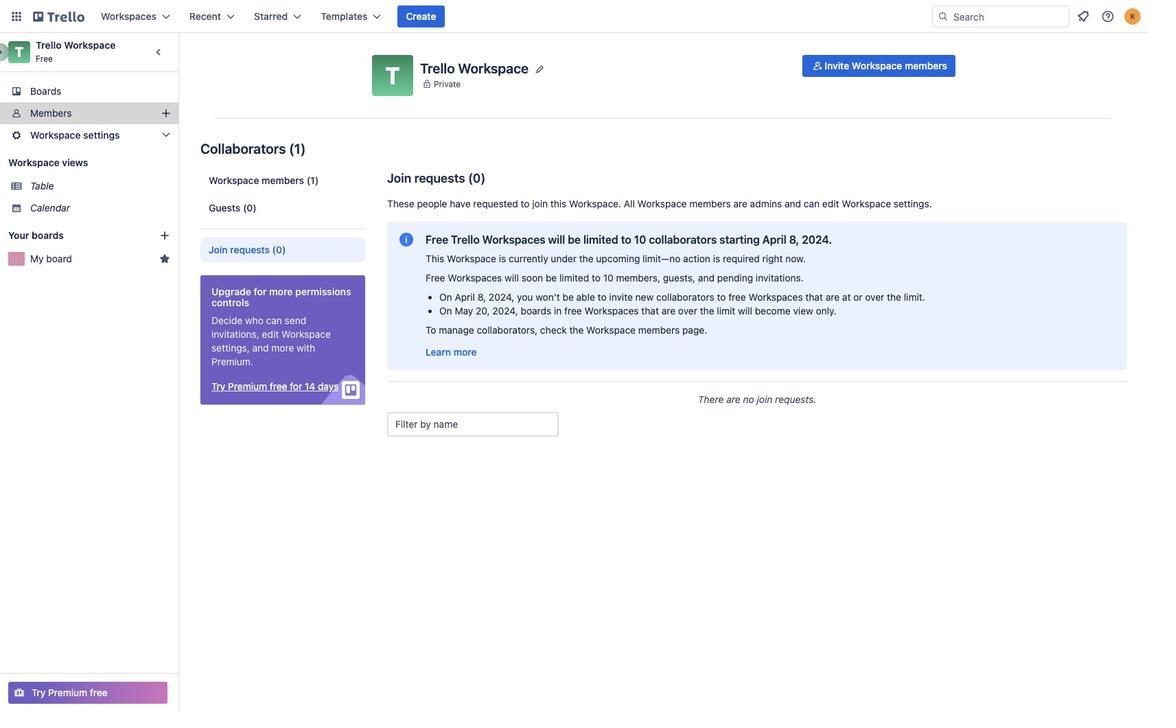 Task type: describe. For each thing, give the bounding box(es) containing it.
trello workspace free
[[36, 39, 116, 64]]

limited for will
[[584, 234, 619, 246]]

8, inside on april 8, 2024, you won't be able to invite new collaborators to free workspaces that are at or over the limit. on may 20, 2024, boards in free workspaces that are over the limit will become view only.
[[478, 291, 486, 303]]

members
[[30, 107, 72, 119]]

invitations.
[[756, 272, 804, 284]]

boards
[[30, 85, 61, 97]]

people
[[417, 198, 448, 210]]

10 for members,
[[604, 272, 614, 284]]

able
[[577, 291, 595, 303]]

to manage collaborators, check the workspace members page.
[[426, 324, 708, 336]]

workspaces up become
[[749, 291, 803, 303]]

there are no join requests.
[[698, 394, 817, 405]]

premium for try premium free
[[48, 687, 87, 699]]

1 vertical spatial (1)
[[307, 174, 319, 186]]

required
[[723, 253, 760, 264]]

0 horizontal spatial will
[[505, 272, 519, 284]]

2 on from the top
[[440, 305, 452, 317]]

1 vertical spatial (0)
[[243, 202, 257, 214]]

can inside upgrade for more permissions controls decide who can send invitations, edit workspace settings, and more with premium.
[[266, 315, 282, 326]]

open information menu image
[[1102, 10, 1116, 23]]

1 vertical spatial and
[[699, 272, 715, 284]]

0 horizontal spatial that
[[642, 305, 659, 317]]

currently
[[509, 253, 549, 264]]

my board
[[30, 253, 72, 264]]

in
[[554, 305, 562, 317]]

collaborators,
[[477, 324, 538, 336]]

1 horizontal spatial edit
[[823, 198, 840, 210]]

1 vertical spatial join
[[209, 244, 228, 256]]

and for these people have requested to join this workspace. all workspace members are admins and can edit workspace settings.
[[785, 198, 802, 210]]

members up guests (0) link
[[262, 174, 304, 186]]

admins
[[751, 198, 783, 210]]

may
[[455, 305, 473, 317]]

workspace inside trello workspace free
[[64, 39, 116, 51]]

try premium free for 14 days button
[[212, 380, 339, 394]]

limited for soon
[[560, 272, 590, 284]]

there
[[698, 394, 724, 405]]

calendar
[[30, 202, 70, 214]]

are left the admins
[[734, 198, 748, 210]]

workspaces button
[[93, 5, 179, 27]]

try premium free button
[[8, 682, 168, 704]]

these
[[387, 198, 415, 210]]

free inside "button"
[[90, 687, 108, 699]]

your boards
[[8, 229, 64, 241]]

workspaces down invite
[[585, 305, 639, 317]]

free for free workspaces will soon be limited to 10 members, guests, and pending invitations.
[[426, 272, 445, 284]]

this workspace is currently under the upcoming limit—no action is required right now.
[[426, 253, 806, 264]]

upcoming
[[597, 253, 640, 264]]

1 horizontal spatial (0)
[[272, 244, 286, 256]]

my board link
[[30, 252, 154, 266]]

0 vertical spatial can
[[804, 198, 820, 210]]

members inside "button"
[[905, 60, 948, 71]]

workspace inside upgrade for more permissions controls decide who can send invitations, edit workspace settings, and more with premium.
[[282, 328, 331, 340]]

with
[[297, 342, 315, 354]]

invite
[[825, 60, 850, 71]]

0 vertical spatial collaborators
[[649, 234, 717, 246]]

to
[[426, 324, 437, 336]]

0 vertical spatial (1)
[[289, 141, 306, 157]]

guests
[[209, 202, 241, 214]]

guests (0) link
[[201, 196, 365, 221]]

workspace settings
[[30, 129, 120, 141]]

workspace inside invite workspace members "button"
[[852, 60, 903, 71]]

t for the t link
[[15, 44, 24, 60]]

join requests (0) link
[[201, 238, 365, 262]]

to up upcoming
[[621, 234, 632, 246]]

more up the send
[[269, 286, 293, 297]]

members up the starting
[[690, 198, 731, 210]]

collaborators (1)
[[201, 141, 306, 157]]

more down manage
[[454, 346, 477, 358]]

controls
[[212, 297, 249, 308]]

views
[[62, 157, 88, 168]]

learn more link
[[426, 346, 477, 358]]

workspace up private
[[458, 60, 529, 76]]

0 horizontal spatial over
[[679, 305, 698, 317]]

free inside trello workspace free
[[36, 54, 53, 64]]

the left the limit
[[700, 305, 715, 317]]

become
[[755, 305, 791, 317]]

workspace members (1)
[[209, 174, 319, 186]]

under
[[551, 253, 577, 264]]

back to home image
[[33, 5, 84, 27]]

1 horizontal spatial join
[[387, 171, 412, 185]]

settings,
[[212, 342, 250, 354]]

switch to… image
[[10, 10, 23, 23]]

view
[[794, 305, 814, 317]]

1 horizontal spatial will
[[548, 234, 566, 246]]

this
[[426, 253, 445, 264]]

edit inside upgrade for more permissions controls decide who can send invitations, edit workspace settings, and more with premium.
[[262, 328, 279, 340]]

workspace down invite
[[587, 324, 636, 336]]

free workspaces will soon be limited to 10 members, guests, and pending invitations.
[[426, 272, 804, 284]]

limit—no
[[643, 253, 681, 264]]

0 horizontal spatial requests
[[230, 244, 270, 256]]

or
[[854, 291, 863, 303]]

free inside button
[[270, 381, 287, 392]]

no
[[744, 394, 755, 405]]

workspace right this
[[447, 253, 497, 264]]

calendar link
[[30, 201, 170, 215]]

add board image
[[159, 230, 170, 241]]

on april 8, 2024, you won't be able to invite new collaborators to free workspaces that are at or over the limit. on may 20, 2024, boards in free workspaces that are over the limit will become view only.
[[440, 291, 926, 317]]

will inside on april 8, 2024, you won't be able to invite new collaborators to free workspaces that are at or over the limit. on may 20, 2024, boards in free workspaces that are over the limit will become view only.
[[739, 305, 753, 317]]

members,
[[617, 272, 661, 284]]

trello for trello workspace
[[420, 60, 455, 76]]

guests,
[[663, 272, 696, 284]]

boards inside your boards with 1 items element
[[32, 229, 64, 241]]

free for free trello workspaces will be limited to 10 collaborators starting april 8, 2024.
[[426, 234, 449, 246]]

table
[[30, 180, 54, 192]]

upgrade
[[212, 286, 251, 297]]

kendallparks02 (kendallparks02) image
[[1125, 8, 1142, 25]]

recent button
[[181, 5, 243, 27]]

boards inside on april 8, 2024, you won't be able to invite new collaborators to free workspaces that are at or over the limit. on may 20, 2024, boards in free workspaces that are over the limit will become view only.
[[521, 305, 552, 317]]

the right check
[[570, 324, 584, 336]]

workspace up table at the left of the page
[[8, 157, 60, 168]]

2 vertical spatial trello
[[451, 234, 480, 246]]

learn
[[426, 346, 451, 358]]

settings
[[83, 129, 120, 141]]

create
[[406, 10, 437, 22]]

check
[[541, 324, 567, 336]]

days
[[318, 381, 339, 392]]

collaborators
[[201, 141, 286, 157]]

limit
[[717, 305, 736, 317]]

1 horizontal spatial over
[[866, 291, 885, 303]]

requested
[[474, 198, 518, 210]]



Task type: locate. For each thing, give the bounding box(es) containing it.
try premium free
[[32, 687, 108, 699]]

be inside on april 8, 2024, you won't be able to invite new collaborators to free workspaces that are at or over the limit. on may 20, 2024, boards in free workspaces that are over the limit will become view only.
[[563, 291, 574, 303]]

be left able
[[563, 291, 574, 303]]

0 horizontal spatial can
[[266, 315, 282, 326]]

0 vertical spatial edit
[[823, 198, 840, 210]]

0 vertical spatial requests
[[415, 171, 465, 185]]

action
[[684, 253, 711, 264]]

be for soon
[[546, 272, 557, 284]]

you
[[517, 291, 533, 303]]

collaborators up action
[[649, 234, 717, 246]]

0 vertical spatial be
[[568, 234, 581, 246]]

and down action
[[699, 272, 715, 284]]

workspaces
[[101, 10, 157, 22], [483, 234, 546, 246], [448, 272, 502, 284], [749, 291, 803, 303], [585, 305, 639, 317]]

edit
[[823, 198, 840, 210], [262, 328, 279, 340]]

1 vertical spatial boards
[[521, 305, 552, 317]]

have
[[450, 198, 471, 210]]

8, up now.
[[790, 234, 800, 246]]

10 for collaborators
[[634, 234, 647, 246]]

april
[[763, 234, 787, 246], [455, 291, 475, 303]]

only.
[[816, 305, 837, 317]]

be right soon
[[546, 272, 557, 284]]

t for t button
[[386, 61, 400, 89]]

to right able
[[598, 291, 607, 303]]

join left this
[[533, 198, 548, 210]]

members down on april 8, 2024, you won't be able to invite new collaborators to free workspaces that are at or over the limit. on may 20, 2024, boards in free workspaces that are over the limit will become view only.
[[639, 324, 680, 336]]

edit down who
[[262, 328, 279, 340]]

to up the limit
[[717, 291, 726, 303]]

0 vertical spatial join requests (0)
[[387, 171, 486, 185]]

workspace up with
[[282, 328, 331, 340]]

0 horizontal spatial 10
[[604, 272, 614, 284]]

limited
[[584, 234, 619, 246], [560, 272, 590, 284]]

private
[[434, 79, 461, 89]]

1 vertical spatial premium
[[48, 687, 87, 699]]

1 vertical spatial that
[[642, 305, 659, 317]]

send
[[285, 315, 307, 326]]

for inside upgrade for more permissions controls decide who can send invitations, edit workspace settings, and more with premium.
[[254, 286, 267, 297]]

2 horizontal spatial (0)
[[468, 171, 486, 185]]

1 vertical spatial join
[[757, 394, 773, 405]]

8,
[[790, 234, 800, 246], [478, 291, 486, 303]]

join requests (0) down guests (0)
[[209, 244, 286, 256]]

1 horizontal spatial requests
[[415, 171, 465, 185]]

is right action
[[713, 253, 721, 264]]

guests (0)
[[209, 202, 257, 214]]

who
[[245, 315, 264, 326]]

requests down guests (0)
[[230, 244, 270, 256]]

1 vertical spatial try
[[32, 687, 46, 699]]

sm image
[[811, 59, 825, 73]]

for right upgrade
[[254, 286, 267, 297]]

1 vertical spatial be
[[546, 272, 557, 284]]

trello for trello workspace free
[[36, 39, 62, 51]]

for left the 14
[[290, 381, 302, 392]]

workspaces up workspace navigation collapse icon at the top of page
[[101, 10, 157, 22]]

1 horizontal spatial for
[[290, 381, 302, 392]]

will up under
[[548, 234, 566, 246]]

at
[[843, 291, 851, 303]]

be for will
[[568, 234, 581, 246]]

t link
[[8, 41, 30, 63]]

premium for try premium free for 14 days
[[228, 381, 267, 392]]

permissions
[[295, 286, 351, 297]]

on left may
[[440, 305, 452, 317]]

over up the 'page.'
[[679, 305, 698, 317]]

1 vertical spatial will
[[505, 272, 519, 284]]

trello down back to home "image" on the left of the page
[[36, 39, 62, 51]]

1 horizontal spatial that
[[806, 291, 824, 303]]

1 horizontal spatial (1)
[[307, 174, 319, 186]]

trello workspace
[[420, 60, 529, 76]]

free up this
[[426, 234, 449, 246]]

1 vertical spatial over
[[679, 305, 698, 317]]

1 horizontal spatial join
[[757, 394, 773, 405]]

0 notifications image
[[1076, 8, 1092, 25]]

try for try premium free for 14 days
[[212, 381, 226, 392]]

0 horizontal spatial and
[[252, 342, 269, 354]]

try inside "button"
[[32, 687, 46, 699]]

limited up this workspace is currently under the upcoming limit—no action is required right now.
[[584, 234, 619, 246]]

and for upgrade for more permissions controls decide who can send invitations, edit workspace settings, and more with premium.
[[252, 342, 269, 354]]

boards up 'my board'
[[32, 229, 64, 241]]

2 vertical spatial be
[[563, 291, 574, 303]]

for
[[254, 286, 267, 297], [290, 381, 302, 392]]

t down switch to… icon
[[15, 44, 24, 60]]

workspaces up 20,
[[448, 272, 502, 284]]

for inside button
[[290, 381, 302, 392]]

are down "guests,"
[[662, 305, 676, 317]]

1 vertical spatial april
[[455, 291, 475, 303]]

0 horizontal spatial april
[[455, 291, 475, 303]]

0 vertical spatial free
[[36, 54, 53, 64]]

workspace left settings.
[[842, 198, 892, 210]]

0 vertical spatial april
[[763, 234, 787, 246]]

won't
[[536, 291, 560, 303]]

0 vertical spatial join
[[387, 171, 412, 185]]

(1) up guests (0) link
[[307, 174, 319, 186]]

try for try premium free
[[32, 687, 46, 699]]

starred button
[[246, 5, 310, 27]]

2 is from the left
[[713, 253, 721, 264]]

1 horizontal spatial is
[[713, 253, 721, 264]]

0 vertical spatial 8,
[[790, 234, 800, 246]]

collaborators down "guests,"
[[657, 291, 715, 303]]

1 is from the left
[[499, 253, 506, 264]]

the left limit.
[[888, 291, 902, 303]]

workspace navigation collapse icon image
[[150, 43, 169, 62]]

(0) up have
[[468, 171, 486, 185]]

1 vertical spatial edit
[[262, 328, 279, 340]]

now.
[[786, 253, 806, 264]]

1 vertical spatial requests
[[230, 244, 270, 256]]

limited down under
[[560, 272, 590, 284]]

workspace down back to home "image" on the left of the page
[[64, 39, 116, 51]]

1 vertical spatial 10
[[604, 272, 614, 284]]

april inside on april 8, 2024, you won't be able to invite new collaborators to free workspaces that are at or over the limit. on may 20, 2024, boards in free workspaces that are over the limit will become view only.
[[455, 291, 475, 303]]

members
[[905, 60, 948, 71], [262, 174, 304, 186], [690, 198, 731, 210], [639, 324, 680, 336]]

try
[[212, 381, 226, 392], [32, 687, 46, 699]]

this
[[551, 198, 567, 210]]

1 vertical spatial on
[[440, 305, 452, 317]]

try inside button
[[212, 381, 226, 392]]

all
[[624, 198, 635, 210]]

2 vertical spatial and
[[252, 342, 269, 354]]

0 vertical spatial boards
[[32, 229, 64, 241]]

1 vertical spatial 2024,
[[493, 305, 518, 317]]

workspace
[[64, 39, 116, 51], [852, 60, 903, 71], [458, 60, 529, 76], [30, 129, 81, 141], [8, 157, 60, 168], [209, 174, 259, 186], [638, 198, 687, 210], [842, 198, 892, 210], [447, 253, 497, 264], [587, 324, 636, 336], [282, 328, 331, 340]]

will right the limit
[[739, 305, 753, 317]]

edit up the 2024.
[[823, 198, 840, 210]]

premium
[[228, 381, 267, 392], [48, 687, 87, 699]]

free
[[36, 54, 53, 64], [426, 234, 449, 246], [426, 272, 445, 284]]

Search field
[[949, 6, 1070, 27]]

1 vertical spatial can
[[266, 315, 282, 326]]

trello workspace link
[[36, 39, 116, 51]]

upgrade for more permissions controls decide who can send invitations, edit workspace settings, and more with premium.
[[212, 286, 351, 368]]

collaborators inside on april 8, 2024, you won't be able to invite new collaborators to free workspaces that are at or over the limit. on may 20, 2024, boards in free workspaces that are over the limit will become view only.
[[657, 291, 715, 303]]

free right the t link
[[36, 54, 53, 64]]

1 vertical spatial 8,
[[478, 291, 486, 303]]

more left with
[[272, 342, 294, 354]]

2024, up collaborators,
[[493, 305, 518, 317]]

starting
[[720, 234, 760, 246]]

and
[[785, 198, 802, 210], [699, 272, 715, 284], [252, 342, 269, 354]]

0 horizontal spatial 8,
[[478, 291, 486, 303]]

right
[[763, 253, 783, 264]]

join requests (0)
[[387, 171, 486, 185], [209, 244, 286, 256]]

1 horizontal spatial can
[[804, 198, 820, 210]]

members down search icon
[[905, 60, 948, 71]]

0 vertical spatial 10
[[634, 234, 647, 246]]

2 vertical spatial (0)
[[272, 244, 286, 256]]

trello up private
[[420, 60, 455, 76]]

0 horizontal spatial edit
[[262, 328, 279, 340]]

requests up people
[[415, 171, 465, 185]]

members link
[[0, 102, 179, 124]]

workspace inside workspace settings dropdown button
[[30, 129, 81, 141]]

0 vertical spatial for
[[254, 286, 267, 297]]

templates
[[321, 10, 368, 22]]

learn more
[[426, 346, 477, 358]]

free trello workspaces will be limited to 10 collaborators starting april 8, 2024.
[[426, 234, 833, 246]]

(0) down guests (0) link
[[272, 244, 286, 256]]

workspace up guests (0)
[[209, 174, 259, 186]]

boards down 'you' on the top left of the page
[[521, 305, 552, 317]]

search image
[[938, 11, 949, 22]]

1 vertical spatial t
[[386, 61, 400, 89]]

2 horizontal spatial and
[[785, 198, 802, 210]]

0 horizontal spatial t
[[15, 44, 24, 60]]

0 vertical spatial 2024,
[[489, 291, 515, 303]]

t button
[[372, 55, 414, 96]]

0 vertical spatial will
[[548, 234, 566, 246]]

1 horizontal spatial join requests (0)
[[387, 171, 486, 185]]

can right who
[[266, 315, 282, 326]]

2 vertical spatial free
[[426, 272, 445, 284]]

0 vertical spatial limited
[[584, 234, 619, 246]]

board
[[46, 253, 72, 264]]

be up under
[[568, 234, 581, 246]]

1 vertical spatial trello
[[420, 60, 455, 76]]

trello down have
[[451, 234, 480, 246]]

1 horizontal spatial 8,
[[790, 234, 800, 246]]

are left no
[[727, 394, 741, 405]]

your boards with 1 items element
[[8, 227, 139, 244]]

will
[[548, 234, 566, 246], [505, 272, 519, 284], [739, 305, 753, 317]]

to right requested
[[521, 198, 530, 210]]

join up these
[[387, 171, 412, 185]]

workspaces up currently
[[483, 234, 546, 246]]

1 horizontal spatial t
[[386, 61, 400, 89]]

0 horizontal spatial (0)
[[243, 202, 257, 214]]

0 horizontal spatial join
[[209, 244, 228, 256]]

0 vertical spatial (0)
[[468, 171, 486, 185]]

will left soon
[[505, 272, 519, 284]]

are left at
[[826, 291, 840, 303]]

templates button
[[313, 5, 390, 27]]

1 vertical spatial collaborators
[[657, 291, 715, 303]]

boards link
[[0, 80, 179, 102]]

workspace down members
[[30, 129, 81, 141]]

create button
[[398, 5, 445, 27]]

t left private
[[386, 61, 400, 89]]

that down new on the right
[[642, 305, 659, 317]]

over right or
[[866, 291, 885, 303]]

these people have requested to join this workspace. all workspace members are admins and can edit workspace settings.
[[387, 198, 933, 210]]

try premium free for 14 days
[[212, 381, 339, 392]]

join right no
[[757, 394, 773, 405]]

20,
[[476, 305, 490, 317]]

primary element
[[0, 0, 1150, 33]]

2024, up 20,
[[489, 291, 515, 303]]

0 vertical spatial t
[[15, 44, 24, 60]]

1 vertical spatial join requests (0)
[[209, 244, 286, 256]]

1 horizontal spatial try
[[212, 381, 226, 392]]

the
[[580, 253, 594, 264], [888, 291, 902, 303], [700, 305, 715, 317], [570, 324, 584, 336]]

1 horizontal spatial 10
[[634, 234, 647, 246]]

collaborators
[[649, 234, 717, 246], [657, 291, 715, 303]]

0 vertical spatial premium
[[228, 381, 267, 392]]

decide
[[212, 315, 243, 326]]

join
[[387, 171, 412, 185], [209, 244, 228, 256]]

starred icon image
[[159, 253, 170, 264]]

2 vertical spatial will
[[739, 305, 753, 317]]

that
[[806, 291, 824, 303], [642, 305, 659, 317]]

on up manage
[[440, 291, 452, 303]]

0 vertical spatial trello
[[36, 39, 62, 51]]

0 horizontal spatial for
[[254, 286, 267, 297]]

the right under
[[580, 253, 594, 264]]

0 horizontal spatial (1)
[[289, 141, 306, 157]]

0 vertical spatial on
[[440, 291, 452, 303]]

1 horizontal spatial and
[[699, 272, 715, 284]]

10 up limit—no
[[634, 234, 647, 246]]

(1) up workspace members (1) link
[[289, 141, 306, 157]]

0 vertical spatial that
[[806, 291, 824, 303]]

april up may
[[455, 291, 475, 303]]

workspace members (1) link
[[201, 168, 365, 193]]

8, up 20,
[[478, 291, 486, 303]]

1 horizontal spatial premium
[[228, 381, 267, 392]]

that up view
[[806, 291, 824, 303]]

1 vertical spatial free
[[426, 234, 449, 246]]

Filter by name text field
[[387, 412, 559, 437]]

can up the 2024.
[[804, 198, 820, 210]]

settings.
[[894, 198, 933, 210]]

2 horizontal spatial will
[[739, 305, 753, 317]]

trello inside trello workspace free
[[36, 39, 62, 51]]

0 horizontal spatial boards
[[32, 229, 64, 241]]

t inside button
[[386, 61, 400, 89]]

premium inside try premium free for 14 days button
[[228, 381, 267, 392]]

your
[[8, 229, 29, 241]]

join down the guests
[[209, 244, 228, 256]]

april up right
[[763, 234, 787, 246]]

10
[[634, 234, 647, 246], [604, 272, 614, 284]]

1 on from the top
[[440, 291, 452, 303]]

workspace right all
[[638, 198, 687, 210]]

requests.
[[776, 394, 817, 405]]

more
[[269, 286, 293, 297], [272, 342, 294, 354], [454, 346, 477, 358]]

0 vertical spatial and
[[785, 198, 802, 210]]

10 down this workspace is currently under the upcoming limit—no action is required right now.
[[604, 272, 614, 284]]

and inside upgrade for more permissions controls decide who can send invitations, edit workspace settings, and more with premium.
[[252, 342, 269, 354]]

workspace inside workspace members (1) link
[[209, 174, 259, 186]]

new
[[636, 291, 654, 303]]

manage
[[439, 324, 474, 336]]

pending
[[718, 272, 754, 284]]

1 vertical spatial for
[[290, 381, 302, 392]]

workspace settings button
[[0, 124, 179, 146]]

free down this
[[426, 272, 445, 284]]

soon
[[522, 272, 543, 284]]

1 horizontal spatial april
[[763, 234, 787, 246]]

1 vertical spatial limited
[[560, 272, 590, 284]]

0 horizontal spatial join requests (0)
[[209, 244, 286, 256]]

workspace right invite
[[852, 60, 903, 71]]

to up able
[[592, 272, 601, 284]]

is
[[499, 253, 506, 264], [713, 253, 721, 264]]

table link
[[30, 179, 170, 193]]

page.
[[683, 324, 708, 336]]

invite
[[610, 291, 633, 303]]

is left currently
[[499, 253, 506, 264]]

0 horizontal spatial is
[[499, 253, 506, 264]]

and right the admins
[[785, 198, 802, 210]]

premium inside try premium free "button"
[[48, 687, 87, 699]]

and down who
[[252, 342, 269, 354]]

limit.
[[905, 291, 926, 303]]

0 horizontal spatial join
[[533, 198, 548, 210]]

(0) right the guests
[[243, 202, 257, 214]]

starred
[[254, 10, 288, 22]]

0 vertical spatial join
[[533, 198, 548, 210]]

workspace.
[[570, 198, 622, 210]]

t
[[15, 44, 24, 60], [386, 61, 400, 89]]

invite workspace members button
[[803, 55, 956, 77]]

join requests (0) up people
[[387, 171, 486, 185]]

workspaces inside popup button
[[101, 10, 157, 22]]

0 vertical spatial over
[[866, 291, 885, 303]]



Task type: vqa. For each thing, say whether or not it's contained in the screenshot.
All
yes



